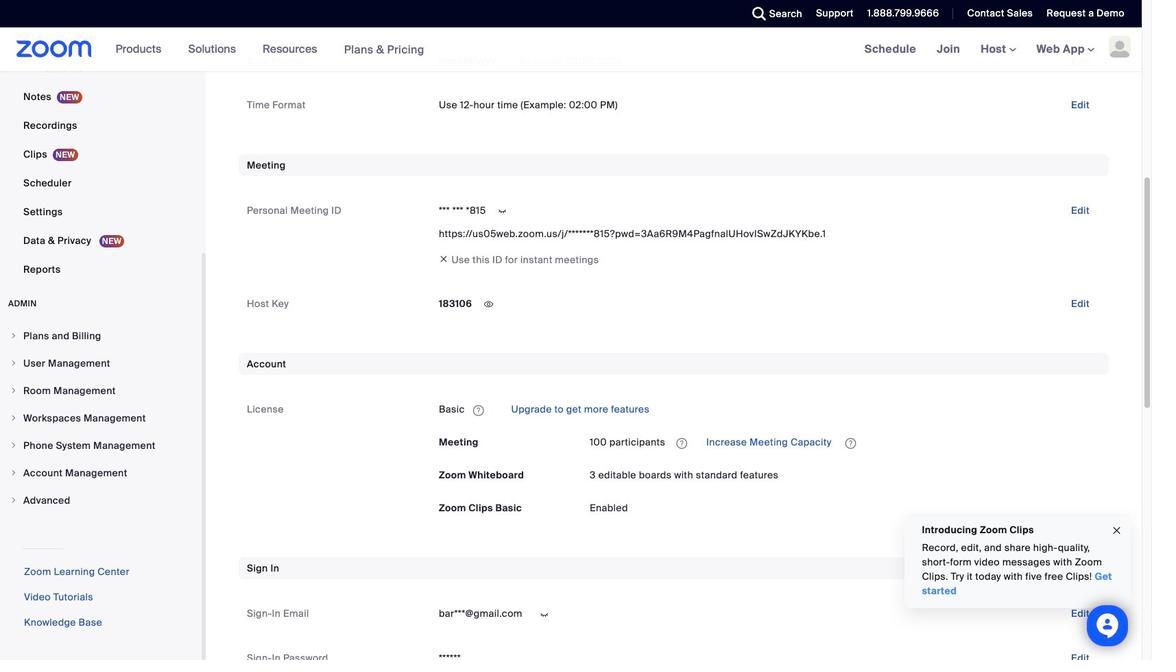 Task type: locate. For each thing, give the bounding box(es) containing it.
right image
[[10, 360, 18, 368], [10, 387, 18, 395], [10, 442, 18, 450]]

right image for fourth menu item from the bottom of the admin menu menu
[[10, 415, 18, 423]]

3 menu item from the top
[[0, 378, 202, 404]]

profile picture image
[[1110, 36, 1132, 58]]

menu item
[[0, 323, 202, 349], [0, 351, 202, 377], [0, 378, 202, 404], [0, 406, 202, 432], [0, 433, 202, 459], [0, 460, 202, 487], [0, 488, 202, 514]]

learn more about your license type image
[[472, 406, 486, 416]]

2 right image from the top
[[10, 387, 18, 395]]

0 vertical spatial application
[[439, 399, 1101, 421]]

personal menu menu
[[0, 0, 202, 285]]

0 vertical spatial right image
[[10, 360, 18, 368]]

3 right image from the top
[[10, 469, 18, 478]]

zoom logo image
[[16, 40, 92, 58]]

1 right image from the top
[[10, 360, 18, 368]]

meetings navigation
[[855, 27, 1143, 72]]

4 right image from the top
[[10, 497, 18, 505]]

banner
[[0, 27, 1143, 72]]

application
[[439, 399, 1101, 421], [590, 432, 1101, 454]]

1 vertical spatial right image
[[10, 387, 18, 395]]

2 vertical spatial right image
[[10, 442, 18, 450]]

4 menu item from the top
[[0, 406, 202, 432]]

close image
[[1112, 523, 1123, 539]]

product information navigation
[[105, 27, 435, 72]]

2 right image from the top
[[10, 415, 18, 423]]

right image
[[10, 332, 18, 340], [10, 415, 18, 423], [10, 469, 18, 478], [10, 497, 18, 505]]

1 right image from the top
[[10, 332, 18, 340]]

hide host key image
[[478, 299, 500, 311]]

7 menu item from the top
[[0, 488, 202, 514]]



Task type: describe. For each thing, give the bounding box(es) containing it.
right image for first menu item from the bottom
[[10, 497, 18, 505]]

1 menu item from the top
[[0, 323, 202, 349]]

1 vertical spatial application
[[590, 432, 1101, 454]]

6 menu item from the top
[[0, 460, 202, 487]]

5 menu item from the top
[[0, 433, 202, 459]]

admin menu menu
[[0, 323, 202, 515]]

right image for 6th menu item from the top of the admin menu menu
[[10, 469, 18, 478]]

learn more about your meeting license image
[[673, 438, 692, 450]]

2 menu item from the top
[[0, 351, 202, 377]]

right image for 1st menu item
[[10, 332, 18, 340]]

show personal meeting id image
[[492, 205, 514, 218]]

3 right image from the top
[[10, 442, 18, 450]]



Task type: vqa. For each thing, say whether or not it's contained in the screenshot.
to within the Schedule new and manage existing meetings all in one place. You are currently limited to 40 minutes per meeting. Upgrade now if you need more time.
no



